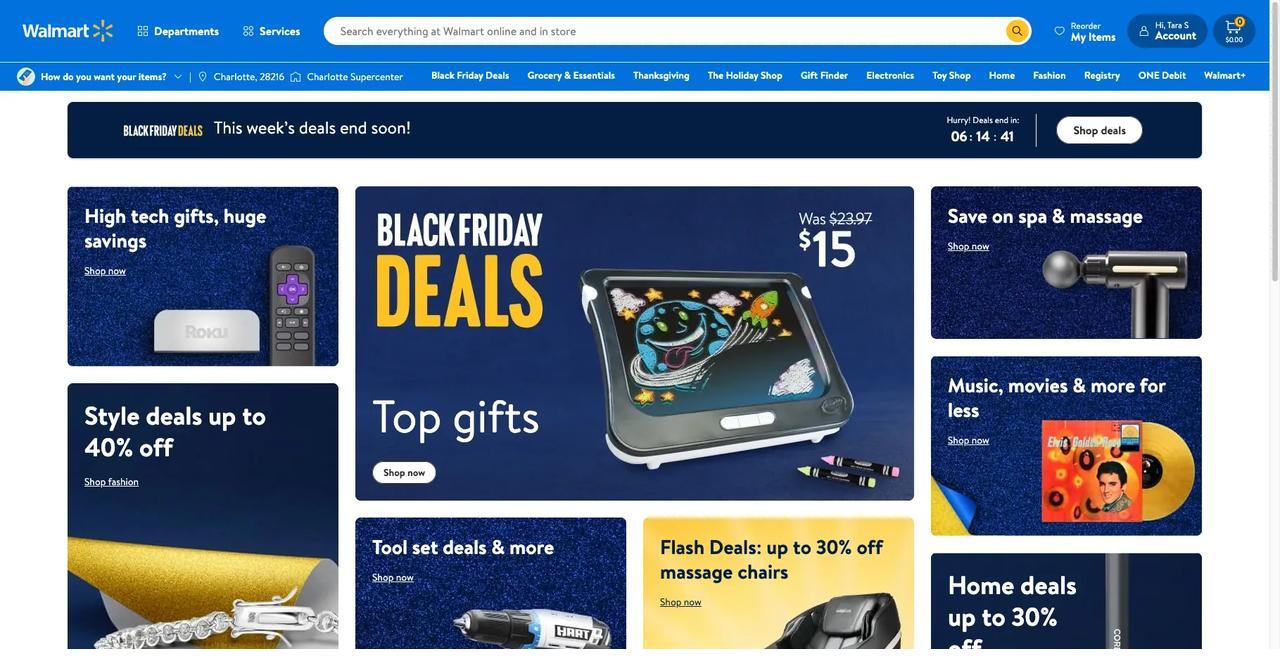 Task type: locate. For each thing, give the bounding box(es) containing it.
shop for high tech gifts, huge savings
[[84, 264, 106, 278]]

up inside flash deals: up to 30% off massage chairs
[[767, 533, 789, 561]]

less
[[948, 396, 980, 424]]

now down 'top'
[[408, 466, 426, 480]]

shop now down 'tool'
[[372, 571, 414, 585]]

save on spa & massage
[[948, 202, 1143, 230]]

2 horizontal spatial up
[[948, 600, 976, 635]]

0 horizontal spatial off
[[139, 430, 173, 465]]

shop now down savings
[[84, 264, 126, 278]]

now down savings
[[108, 264, 126, 278]]

to
[[242, 399, 266, 434], [793, 533, 812, 561], [982, 600, 1006, 635]]

shop for top gifts
[[384, 466, 405, 480]]

shop now link down the flash
[[660, 595, 702, 610]]

one debit
[[1139, 68, 1187, 82]]

shop down savings
[[84, 264, 106, 278]]

shop now down save
[[948, 239, 990, 253]]

want
[[94, 70, 115, 84]]

1 vertical spatial to
[[793, 533, 812, 561]]

shop now down the flash
[[660, 595, 702, 610]]

1 vertical spatial up
[[767, 533, 789, 561]]

2 vertical spatial up
[[948, 600, 976, 635]]

to inside style deals up to 40% off
[[242, 399, 266, 434]]

now for save
[[972, 239, 990, 253]]

0 horizontal spatial 30%
[[817, 533, 852, 561]]

shop down 'tool'
[[372, 571, 394, 585]]

deals
[[299, 115, 336, 139], [1102, 122, 1127, 138], [146, 399, 202, 434], [443, 533, 487, 561], [1021, 568, 1077, 603]]

& inside music, movies & more for less
[[1073, 371, 1087, 399]]

deals inside home deals up to 30% off
[[1021, 568, 1077, 603]]

up inside home deals up to 30% off
[[948, 600, 976, 635]]

home link
[[983, 68, 1022, 83]]

deals right friday
[[486, 68, 509, 82]]

1 vertical spatial off
[[857, 533, 883, 561]]

1 horizontal spatial to
[[793, 533, 812, 561]]

the
[[708, 68, 724, 82]]

:
[[970, 129, 973, 144], [994, 129, 997, 144]]

30%
[[817, 533, 852, 561], [1012, 600, 1058, 635]]

41
[[1001, 126, 1015, 145]]

off
[[139, 430, 173, 465], [857, 533, 883, 561], [948, 631, 982, 650]]

music,
[[948, 371, 1004, 399]]

2 vertical spatial to
[[982, 600, 1006, 635]]

0 horizontal spatial  image
[[17, 68, 35, 86]]

now for tool
[[396, 571, 414, 585]]

deals for style deals up to 40% off
[[146, 399, 202, 434]]

shop down save
[[948, 239, 970, 253]]

1 vertical spatial 30%
[[1012, 600, 1058, 635]]

2 horizontal spatial off
[[948, 631, 982, 650]]

shop now link for tool set deals & more
[[372, 571, 414, 585]]

shop now down 'top'
[[384, 466, 426, 480]]

shop now link for music, movies & more for less
[[948, 433, 990, 448]]

your
[[117, 70, 136, 84]]

 image for how do you want your items?
[[17, 68, 35, 86]]

gift
[[801, 68, 818, 82]]

massage
[[1071, 202, 1143, 230], [660, 558, 733, 586]]

shop down the flash
[[660, 595, 682, 610]]

shop down registry link
[[1074, 122, 1099, 138]]

shop now for high tech gifts, huge savings
[[84, 264, 126, 278]]

walmart plus logo image
[[124, 118, 203, 143]]

0 horizontal spatial massage
[[660, 558, 733, 586]]

1 horizontal spatial off
[[857, 533, 883, 561]]

black friday deals
[[432, 68, 509, 82]]

music, movies & more for less
[[948, 371, 1166, 424]]

this week's deals end soon!
[[214, 115, 411, 139]]

0 vertical spatial more
[[1091, 371, 1136, 399]]

departments
[[154, 23, 219, 39]]

shop now link down 'top'
[[372, 462, 437, 484]]

off for flash deals: up to 30% off massage chairs
[[857, 533, 883, 561]]

shop now link down savings
[[84, 264, 126, 278]]

shop now
[[948, 239, 990, 253], [84, 264, 126, 278], [948, 433, 990, 448], [384, 466, 426, 480], [372, 571, 414, 585], [660, 595, 702, 610]]

charlotte supercenter
[[307, 70, 403, 84]]

 image for charlotte, 28216
[[197, 71, 208, 82]]

shop down less
[[948, 433, 970, 448]]

now for music,
[[972, 433, 990, 448]]

now down the flash
[[684, 595, 702, 610]]

end left soon!
[[340, 115, 367, 139]]

1 horizontal spatial :
[[994, 129, 997, 144]]

shop now link down save
[[948, 239, 990, 253]]

tech
[[131, 202, 169, 230]]

home
[[990, 68, 1016, 82], [948, 568, 1015, 603]]

1 vertical spatial more
[[510, 533, 554, 561]]

s
[[1185, 19, 1189, 31]]

friday
[[457, 68, 484, 82]]

fashion link
[[1028, 68, 1073, 83]]

1 horizontal spatial 30%
[[1012, 600, 1058, 635]]

1 horizontal spatial  image
[[197, 71, 208, 82]]

grocery & essentials
[[528, 68, 615, 82]]

0 horizontal spatial up
[[208, 399, 236, 434]]

now for top
[[408, 466, 426, 480]]

holiday
[[726, 68, 759, 82]]

deals
[[486, 68, 509, 82], [973, 114, 993, 126]]

off inside flash deals: up to 30% off massage chairs
[[857, 533, 883, 561]]

1 horizontal spatial deals
[[973, 114, 993, 126]]

1 vertical spatial deals
[[973, 114, 993, 126]]

shop now down less
[[948, 433, 990, 448]]

reorder my items
[[1072, 19, 1117, 44]]

hi, tara s account
[[1156, 19, 1197, 43]]

1 horizontal spatial more
[[1091, 371, 1136, 399]]

now down save
[[972, 239, 990, 253]]

0 horizontal spatial deals
[[486, 68, 509, 82]]

shop
[[761, 68, 783, 82], [950, 68, 971, 82], [1074, 122, 1099, 138], [948, 239, 970, 253], [84, 264, 106, 278], [948, 433, 970, 448], [384, 466, 405, 480], [84, 475, 106, 489], [372, 571, 394, 585], [660, 595, 682, 610]]

up inside style deals up to 40% off
[[208, 399, 236, 434]]

1 vertical spatial massage
[[660, 558, 733, 586]]

grocery
[[528, 68, 562, 82]]

essentials
[[574, 68, 615, 82]]

deals up 14 at the top
[[973, 114, 993, 126]]

off inside home deals up to 30% off
[[948, 631, 982, 650]]

shop left "fashion"
[[84, 475, 106, 489]]

items
[[1089, 29, 1117, 44]]

 image right |
[[197, 71, 208, 82]]

now down less
[[972, 433, 990, 448]]

1 vertical spatial home
[[948, 568, 1015, 603]]

30% inside home deals up to 30% off
[[1012, 600, 1058, 635]]

: right 06
[[970, 129, 973, 144]]

0 horizontal spatial more
[[510, 533, 554, 561]]

|
[[189, 70, 191, 84]]

 image
[[17, 68, 35, 86], [290, 70, 301, 84], [197, 71, 208, 82]]

30% inside flash deals: up to 30% off massage chairs
[[817, 533, 852, 561]]

off for style deals up to 40% off
[[139, 430, 173, 465]]

Walmart Site-Wide search field
[[324, 17, 1032, 45]]

more inside music, movies & more for less
[[1091, 371, 1136, 399]]

shop fashion link
[[84, 475, 139, 489]]

2 horizontal spatial  image
[[290, 70, 301, 84]]

shop down 'top'
[[384, 466, 405, 480]]

end
[[995, 114, 1009, 126], [340, 115, 367, 139]]

0 vertical spatial home
[[990, 68, 1016, 82]]

2 vertical spatial off
[[948, 631, 982, 650]]

you
[[76, 70, 91, 84]]

: left the 41
[[994, 129, 997, 144]]

tool set deals & more
[[372, 533, 554, 561]]

shop now link for save on spa & massage
[[948, 239, 990, 253]]

deals inside style deals up to 40% off
[[146, 399, 202, 434]]

how
[[41, 70, 60, 84]]

grocery & essentials link
[[521, 68, 622, 83]]

shop now link down 'tool'
[[372, 571, 414, 585]]

shop for style deals up to 40% off
[[84, 475, 106, 489]]

walmart+
[[1205, 68, 1247, 82]]

savings
[[84, 227, 147, 254]]

0 vertical spatial off
[[139, 430, 173, 465]]

0 horizontal spatial :
[[970, 129, 973, 144]]

deals inside button
[[1102, 122, 1127, 138]]

shop right toy
[[950, 68, 971, 82]]

0 vertical spatial 30%
[[817, 533, 852, 561]]

up
[[208, 399, 236, 434], [767, 533, 789, 561], [948, 600, 976, 635]]

to inside home deals up to 30% off
[[982, 600, 1006, 635]]

to inside flash deals: up to 30% off massage chairs
[[793, 533, 812, 561]]

 image right 28216
[[290, 70, 301, 84]]

top
[[372, 385, 442, 448]]

up for home
[[948, 600, 976, 635]]

up for flash
[[767, 533, 789, 561]]

shop deals button
[[1057, 116, 1143, 144]]

up for style
[[208, 399, 236, 434]]

1 horizontal spatial up
[[767, 533, 789, 561]]

off inside style deals up to 40% off
[[139, 430, 173, 465]]

electronics link
[[861, 68, 921, 83]]

more
[[1091, 371, 1136, 399], [510, 533, 554, 561]]

2 horizontal spatial to
[[982, 600, 1006, 635]]

1 : from the left
[[970, 129, 973, 144]]

1 horizontal spatial massage
[[1071, 202, 1143, 230]]

home inside home deals up to 30% off
[[948, 568, 1015, 603]]

now down 'tool'
[[396, 571, 414, 585]]

do
[[63, 70, 74, 84]]

 image left how
[[17, 68, 35, 86]]

registry
[[1085, 68, 1121, 82]]

0 vertical spatial to
[[242, 399, 266, 434]]

shop now link down less
[[948, 433, 990, 448]]

30% for flash deals: up to 30% off massage chairs
[[817, 533, 852, 561]]

top gifts
[[372, 385, 540, 448]]

&
[[564, 68, 571, 82], [1053, 202, 1066, 230], [1073, 371, 1087, 399], [492, 533, 505, 561]]

1 horizontal spatial end
[[995, 114, 1009, 126]]

deals for shop deals
[[1102, 122, 1127, 138]]

0 vertical spatial up
[[208, 399, 236, 434]]

0 horizontal spatial to
[[242, 399, 266, 434]]

end left in:
[[995, 114, 1009, 126]]

shop now link for flash deals: up to 30% off massage chairs
[[660, 595, 702, 610]]



Task type: vqa. For each thing, say whether or not it's contained in the screenshot.
Music, Movies & More For Less
yes



Task type: describe. For each thing, give the bounding box(es) containing it.
reorder
[[1072, 19, 1101, 31]]

Search search field
[[324, 17, 1032, 45]]

shop fashion
[[84, 475, 139, 489]]

my
[[1072, 29, 1086, 44]]

shop now for top gifts
[[384, 466, 426, 480]]

28216
[[260, 70, 285, 84]]

items?
[[138, 70, 167, 84]]

week's
[[247, 115, 295, 139]]

shop now for save on spa & massage
[[948, 239, 990, 253]]

save
[[948, 202, 988, 230]]

thanksgiving link
[[627, 68, 696, 83]]

charlotte, 28216
[[214, 70, 285, 84]]

shop for save on spa & massage
[[948, 239, 970, 253]]

off for home deals up to 30% off
[[948, 631, 982, 650]]

finder
[[821, 68, 849, 82]]

home for home deals up to 30% off
[[948, 568, 1015, 603]]

supercenter
[[351, 70, 403, 84]]

chairs
[[738, 558, 789, 586]]

deals for home deals up to 30% off
[[1021, 568, 1077, 603]]

soon!
[[371, 115, 411, 139]]

shop now for flash deals: up to 30% off massage chairs
[[660, 595, 702, 610]]

0 horizontal spatial end
[[340, 115, 367, 139]]

deals:
[[710, 533, 762, 561]]

debit
[[1163, 68, 1187, 82]]

shop inside button
[[1074, 122, 1099, 138]]

flash
[[660, 533, 705, 561]]

search icon image
[[1012, 25, 1024, 37]]

end inside hurry! deals end in: 06 : 14 : 41
[[995, 114, 1009, 126]]

shop for tool set deals & more
[[372, 571, 394, 585]]

shop for flash deals: up to 30% off massage chairs
[[660, 595, 682, 610]]

high tech gifts, huge savings
[[84, 202, 266, 254]]

one debit link
[[1133, 68, 1193, 83]]

gift finder link
[[795, 68, 855, 83]]

shop for music, movies & more for less
[[948, 433, 970, 448]]

walmart image
[[23, 20, 114, 42]]

tool
[[372, 533, 408, 561]]

now for high
[[108, 264, 126, 278]]

services button
[[231, 14, 312, 48]]

14
[[977, 126, 991, 145]]

style
[[84, 399, 140, 434]]

the holiday shop
[[708, 68, 783, 82]]

on
[[993, 202, 1014, 230]]

to for flash deals: up to 30% off massage chairs
[[793, 533, 812, 561]]

0
[[1238, 16, 1243, 28]]

charlotte
[[307, 70, 348, 84]]

this
[[214, 115, 243, 139]]

to for home deals up to 30% off
[[982, 600, 1006, 635]]

set
[[412, 533, 438, 561]]

shop now link for top gifts
[[372, 462, 437, 484]]

home for home
[[990, 68, 1016, 82]]

movies
[[1009, 371, 1068, 399]]

walmart+ link
[[1199, 68, 1253, 83]]

departments button
[[125, 14, 231, 48]]

gifts,
[[174, 202, 219, 230]]

toy
[[933, 68, 947, 82]]

30% for home deals up to 30% off
[[1012, 600, 1058, 635]]

0 vertical spatial deals
[[486, 68, 509, 82]]

$0.00
[[1226, 35, 1244, 44]]

home deals up to 30% off
[[948, 568, 1077, 650]]

06
[[952, 126, 968, 145]]

services
[[260, 23, 300, 39]]

to for style deals up to 40% off
[[242, 399, 266, 434]]

registry link
[[1079, 68, 1127, 83]]

hi,
[[1156, 19, 1166, 31]]

the holiday shop link
[[702, 68, 789, 83]]

thanksgiving
[[634, 68, 690, 82]]

hurry!
[[947, 114, 971, 126]]

style deals up to 40% off
[[84, 399, 266, 465]]

shop right holiday
[[761, 68, 783, 82]]

black friday deals link
[[425, 68, 516, 83]]

black
[[432, 68, 455, 82]]

electronics
[[867, 68, 915, 82]]

shop deals
[[1074, 122, 1127, 138]]

gift finder
[[801, 68, 849, 82]]

deals inside hurry! deals end in: 06 : 14 : 41
[[973, 114, 993, 126]]

toy shop link
[[927, 68, 978, 83]]

shop now for tool set deals & more
[[372, 571, 414, 585]]

one
[[1139, 68, 1160, 82]]

tara
[[1168, 19, 1183, 31]]

 image for charlotte supercenter
[[290, 70, 301, 84]]

in:
[[1011, 114, 1020, 126]]

shop now link for high tech gifts, huge savings
[[84, 264, 126, 278]]

now for flash
[[684, 595, 702, 610]]

spa
[[1019, 202, 1048, 230]]

account
[[1156, 27, 1197, 43]]

flash deals: up to 30% off massage chairs
[[660, 533, 883, 586]]

massage inside flash deals: up to 30% off massage chairs
[[660, 558, 733, 586]]

huge
[[224, 202, 266, 230]]

fashion
[[108, 475, 139, 489]]

0 vertical spatial massage
[[1071, 202, 1143, 230]]

2 : from the left
[[994, 129, 997, 144]]

hurry! deals end in: 06 : 14 : 41
[[947, 114, 1020, 145]]

how do you want your items?
[[41, 70, 167, 84]]

shop now for music, movies & more for less
[[948, 433, 990, 448]]

high
[[84, 202, 126, 230]]

charlotte,
[[214, 70, 258, 84]]

for
[[1141, 371, 1166, 399]]

gifts
[[453, 385, 540, 448]]

fashion
[[1034, 68, 1067, 82]]



